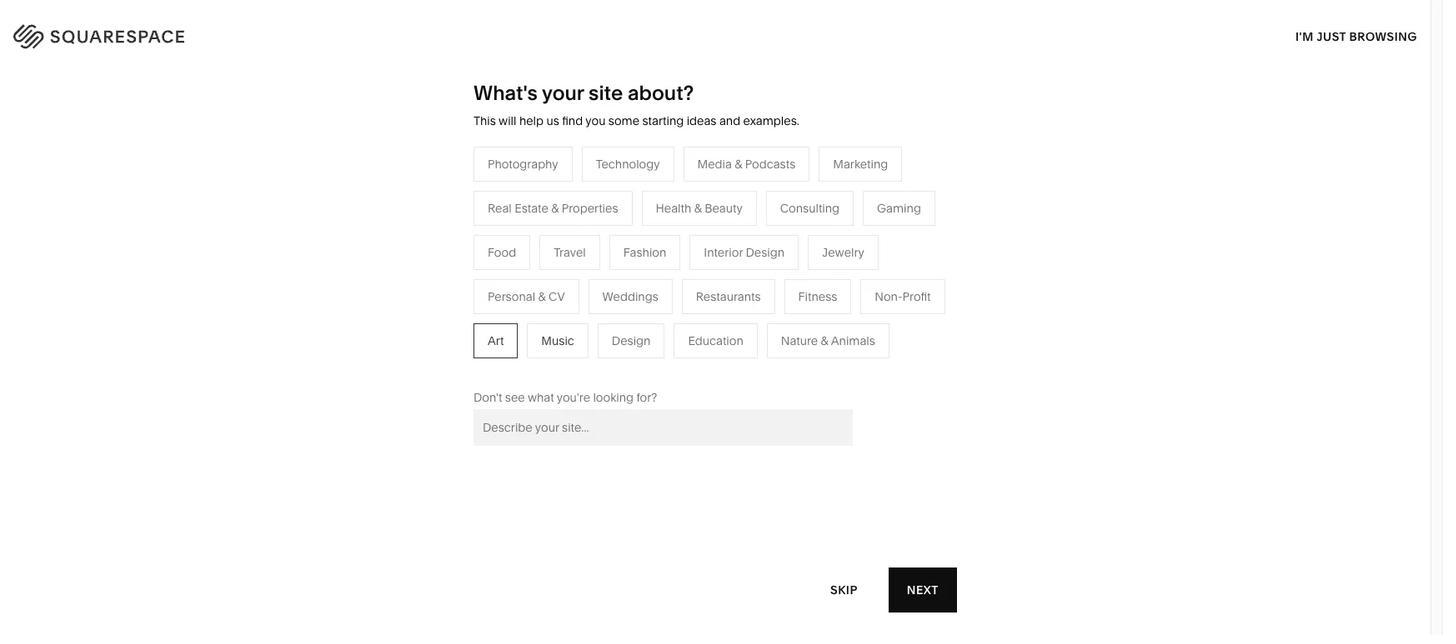 Task type: locate. For each thing, give the bounding box(es) containing it.
1 vertical spatial media & podcasts
[[597, 282, 696, 297]]

non- inside radio
[[875, 289, 903, 304]]

cv
[[549, 289, 565, 304]]

health
[[656, 201, 692, 216]]

animals down decor
[[823, 257, 868, 272]]

marketing
[[833, 157, 888, 172]]

media up the "beauty"
[[698, 157, 732, 172]]

consulting
[[780, 201, 840, 216]]

0 vertical spatial design
[[746, 245, 785, 260]]

0 horizontal spatial podcasts
[[645, 282, 696, 297]]

1 vertical spatial design
[[612, 333, 651, 348]]

events link
[[597, 307, 651, 322]]

0 vertical spatial properties
[[562, 201, 618, 216]]

Fashion radio
[[610, 235, 681, 270]]

Restaurants radio
[[682, 279, 775, 314]]

real estate & properties
[[488, 201, 618, 216], [597, 357, 728, 372]]

log             in link
[[1371, 26, 1410, 41]]

profits
[[526, 307, 561, 322]]

local business
[[421, 282, 503, 297]]

1 horizontal spatial non-
[[875, 289, 903, 304]]

squarespace logo image
[[33, 20, 219, 47]]

Jewelry radio
[[808, 235, 879, 270]]

design down "events" link
[[612, 333, 651, 348]]

profit
[[903, 289, 931, 304]]

1 vertical spatial estate
[[624, 357, 658, 372]]

0 vertical spatial estate
[[515, 201, 549, 216]]

media & podcasts down restaurants link
[[597, 282, 696, 297]]

nature & animals
[[773, 257, 868, 272], [781, 333, 876, 348]]

nature down fitness radio
[[781, 333, 818, 348]]

1 vertical spatial nature & animals
[[781, 333, 876, 348]]

weddings up "events" link
[[603, 289, 659, 304]]

properties
[[562, 201, 618, 216], [671, 357, 728, 372]]

Nature & Animals radio
[[767, 323, 890, 358]]

1 horizontal spatial media & podcasts
[[698, 157, 796, 172]]

about?
[[628, 81, 694, 105]]

& left cv at the top
[[538, 289, 546, 304]]

1 vertical spatial animals
[[831, 333, 876, 348]]

0 vertical spatial real
[[488, 201, 512, 216]]

travel link
[[597, 232, 646, 247]]

non-profit
[[875, 289, 931, 304]]

non-
[[875, 289, 903, 304], [499, 307, 526, 322]]

next
[[907, 583, 939, 598]]

0 horizontal spatial estate
[[515, 201, 549, 216]]

& up travel radio
[[552, 201, 559, 216]]

1 vertical spatial real estate & properties
[[597, 357, 728, 372]]

Personal & CV radio
[[474, 279, 579, 314]]

nature down home
[[773, 257, 810, 272]]

nature & animals inside option
[[781, 333, 876, 348]]

art
[[488, 333, 504, 348]]

animals
[[823, 257, 868, 272], [831, 333, 876, 348]]

0 horizontal spatial non-
[[499, 307, 526, 322]]

1 vertical spatial real
[[597, 357, 621, 372]]

1 vertical spatial restaurants
[[696, 289, 761, 304]]

Design radio
[[598, 323, 665, 358]]

real
[[488, 201, 512, 216], [597, 357, 621, 372]]

technology
[[596, 157, 660, 172]]

& right health
[[694, 201, 702, 216]]

i'm
[[1296, 29, 1314, 44]]

0 vertical spatial media
[[698, 157, 732, 172]]

0 vertical spatial weddings
[[603, 289, 659, 304]]

media & podcasts
[[698, 157, 796, 172], [597, 282, 696, 297]]

0 vertical spatial media & podcasts
[[698, 157, 796, 172]]

1 horizontal spatial media
[[698, 157, 732, 172]]

&
[[735, 157, 743, 172], [552, 201, 559, 216], [694, 201, 702, 216], [810, 232, 817, 247], [813, 257, 821, 272], [635, 282, 642, 297], [538, 289, 546, 304], [488, 307, 496, 322], [821, 333, 829, 348], [661, 357, 669, 372]]

browsing
[[1350, 29, 1418, 44]]

& inside radio
[[735, 157, 743, 172]]

fitness
[[773, 282, 812, 297], [799, 289, 838, 304]]

restaurants down travel link
[[597, 257, 662, 272]]

help
[[520, 113, 544, 128]]

design
[[746, 245, 785, 260], [612, 333, 651, 348]]

0 horizontal spatial design
[[612, 333, 651, 348]]

Art radio
[[474, 323, 518, 358]]

real inside option
[[488, 201, 512, 216]]

1 horizontal spatial estate
[[624, 357, 658, 372]]

real estate & properties inside option
[[488, 201, 618, 216]]

restaurants inside restaurants radio
[[696, 289, 761, 304]]

0 vertical spatial real estate & properties
[[488, 201, 618, 216]]

next button
[[889, 568, 957, 613]]

local
[[421, 282, 451, 297]]

0 horizontal spatial media
[[597, 282, 632, 297]]

decor
[[820, 232, 854, 247]]

food
[[488, 245, 516, 260]]

Media & Podcasts radio
[[684, 147, 810, 182]]

nature & animals down the home & decor link
[[773, 257, 868, 272]]

community & non-profits
[[421, 307, 561, 322]]

services
[[491, 257, 538, 272]]

0 horizontal spatial real
[[488, 201, 512, 216]]

1 horizontal spatial properties
[[671, 357, 728, 372]]

1 vertical spatial nature
[[781, 333, 818, 348]]

degraw element
[[516, 570, 916, 636]]

your
[[542, 81, 584, 105]]

Health & Beauty radio
[[642, 191, 757, 226]]

entertainment
[[421, 357, 499, 372]]

you
[[586, 113, 606, 128]]

weddings
[[603, 289, 659, 304], [597, 332, 653, 347]]

podcasts down examples.
[[745, 157, 796, 172]]

squarespace logo link
[[33, 20, 309, 47]]

photography
[[488, 157, 559, 172]]

us
[[547, 113, 559, 128]]

nature
[[773, 257, 810, 272], [781, 333, 818, 348]]

travel up cv at the top
[[554, 245, 586, 260]]

ideas
[[687, 113, 717, 128]]

0 horizontal spatial properties
[[562, 201, 618, 216]]

non- down personal on the left top of page
[[499, 307, 526, 322]]

& inside option
[[694, 201, 702, 216]]

entertainment link
[[421, 357, 515, 372]]

personal & cv
[[488, 289, 565, 304]]

Photography radio
[[474, 147, 573, 182]]

0 vertical spatial restaurants
[[597, 257, 662, 272]]

estate down weddings 'link'
[[624, 357, 658, 372]]

Weddings radio
[[589, 279, 673, 314]]

fitness inside fitness radio
[[799, 289, 838, 304]]

podcasts inside "media & podcasts" radio
[[745, 157, 796, 172]]

education
[[688, 333, 744, 348]]

professional
[[421, 257, 488, 272]]

interior design
[[704, 245, 785, 260]]

Gaming radio
[[863, 191, 936, 226]]

weddings down "events" link
[[597, 332, 653, 347]]

media & podcasts down and
[[698, 157, 796, 172]]

travel
[[597, 232, 630, 247], [554, 245, 586, 260]]

restaurants down interior
[[696, 289, 761, 304]]

nature & animals down fitness radio
[[781, 333, 876, 348]]

0 vertical spatial non-
[[875, 289, 903, 304]]

animals inside option
[[831, 333, 876, 348]]

animals down fitness radio
[[831, 333, 876, 348]]

1 vertical spatial properties
[[671, 357, 728, 372]]

travel up restaurants link
[[597, 232, 630, 247]]

real estate & properties up for?
[[597, 357, 728, 372]]

don't
[[474, 390, 502, 405]]

don't see what you're looking for?
[[474, 390, 658, 405]]

music
[[542, 333, 575, 348]]

design right interior
[[746, 245, 785, 260]]

estate
[[515, 201, 549, 216], [624, 357, 658, 372]]

nature inside option
[[781, 333, 818, 348]]

gaming
[[877, 201, 922, 216]]

1 horizontal spatial real
[[597, 357, 621, 372]]

0 vertical spatial podcasts
[[745, 157, 796, 172]]

0 vertical spatial animals
[[823, 257, 868, 272]]

real up looking
[[597, 357, 621, 372]]

real estate & properties up travel radio
[[488, 201, 618, 216]]

professional services
[[421, 257, 538, 272]]

starting
[[643, 113, 684, 128]]

properties down education
[[671, 357, 728, 372]]

1 horizontal spatial restaurants
[[696, 289, 761, 304]]

non- down the jewelry radio
[[875, 289, 903, 304]]

restaurants
[[597, 257, 662, 272], [696, 289, 761, 304]]

estate down photography option
[[515, 201, 549, 216]]

real up "food"
[[488, 201, 512, 216]]

& down and
[[735, 157, 743, 172]]

home
[[773, 232, 807, 247]]

1 horizontal spatial podcasts
[[745, 157, 796, 172]]

properties inside option
[[562, 201, 618, 216]]

media
[[698, 157, 732, 172], [597, 282, 632, 297]]

0 horizontal spatial travel
[[554, 245, 586, 260]]

1 horizontal spatial design
[[746, 245, 785, 260]]

Non-Profit radio
[[861, 279, 945, 314]]

0 horizontal spatial media & podcasts
[[597, 282, 696, 297]]

Music radio
[[527, 323, 589, 358]]

travel inside radio
[[554, 245, 586, 260]]

properties up travel link
[[562, 201, 618, 216]]

podcasts
[[745, 157, 796, 172], [645, 282, 696, 297]]

podcasts down restaurants link
[[645, 282, 696, 297]]

weddings link
[[597, 332, 670, 347]]

media up the events
[[597, 282, 632, 297]]

media & podcasts inside radio
[[698, 157, 796, 172]]



Task type: vqa. For each thing, say whether or not it's contained in the screenshot.
back to top ICON
no



Task type: describe. For each thing, give the bounding box(es) containing it.
1 vertical spatial podcasts
[[645, 282, 696, 297]]

design inside radio
[[612, 333, 651, 348]]

nature & animals link
[[773, 257, 884, 272]]

this
[[474, 113, 496, 128]]

& down personal on the left top of page
[[488, 307, 496, 322]]

interior
[[704, 245, 743, 260]]

1 vertical spatial weddings
[[597, 332, 653, 347]]

just
[[1317, 29, 1347, 44]]

fitness link
[[773, 282, 829, 297]]

examples.
[[744, 113, 800, 128]]

0 vertical spatial nature
[[773, 257, 810, 272]]

estate inside option
[[515, 201, 549, 216]]

community & non-profits link
[[421, 307, 577, 322]]

Consulting radio
[[766, 191, 854, 226]]

for?
[[637, 390, 658, 405]]

Don't see what you're looking for? field
[[474, 409, 853, 446]]

media & podcasts link
[[597, 282, 712, 297]]

log
[[1371, 26, 1395, 41]]

Marketing radio
[[819, 147, 903, 182]]

1 horizontal spatial travel
[[597, 232, 630, 247]]

weddings inside "radio"
[[603, 289, 659, 304]]

fashion
[[624, 245, 667, 260]]

Real Estate & Properties radio
[[474, 191, 633, 226]]

Interior Design radio
[[690, 235, 799, 270]]

Fitness radio
[[784, 279, 852, 314]]

home & decor link
[[773, 232, 871, 247]]

restaurants link
[[597, 257, 679, 272]]

will
[[499, 113, 517, 128]]

some
[[609, 113, 640, 128]]

& down weddings 'link'
[[661, 357, 669, 372]]

see
[[505, 390, 525, 405]]

1 vertical spatial media
[[597, 282, 632, 297]]

find
[[562, 113, 583, 128]]

jewelry
[[822, 245, 865, 260]]

events
[[597, 307, 634, 322]]

1 vertical spatial non-
[[499, 307, 526, 322]]

you're
[[557, 390, 591, 405]]

health & beauty
[[656, 201, 743, 216]]

personal
[[488, 289, 536, 304]]

skip
[[831, 583, 858, 598]]

and
[[720, 113, 741, 128]]

community
[[421, 307, 485, 322]]

what's your site about? this will help us find you some starting ideas and examples.
[[474, 81, 800, 128]]

beauty
[[705, 201, 743, 216]]

Technology radio
[[582, 147, 674, 182]]

& down fitness radio
[[821, 333, 829, 348]]

what
[[528, 390, 554, 405]]

log             in
[[1371, 26, 1410, 41]]

skip button
[[812, 568, 876, 613]]

& right home
[[810, 232, 817, 247]]

degraw image
[[516, 570, 916, 636]]

site
[[589, 81, 623, 105]]

i'm just browsing link
[[1296, 13, 1418, 59]]

what's
[[474, 81, 538, 105]]

professional services link
[[421, 257, 555, 272]]

Education radio
[[674, 323, 758, 358]]

Travel radio
[[540, 235, 600, 270]]

in
[[1398, 26, 1410, 41]]

business
[[454, 282, 503, 297]]

& down restaurants link
[[635, 282, 642, 297]]

design inside radio
[[746, 245, 785, 260]]

i'm just browsing
[[1296, 29, 1418, 44]]

home & decor
[[773, 232, 854, 247]]

looking
[[593, 390, 634, 405]]

& down the home & decor
[[813, 257, 821, 272]]

media inside radio
[[698, 157, 732, 172]]

Food radio
[[474, 235, 531, 270]]

0 vertical spatial nature & animals
[[773, 257, 868, 272]]

0 horizontal spatial restaurants
[[597, 257, 662, 272]]

local business link
[[421, 282, 520, 297]]

real estate & properties link
[[597, 357, 745, 372]]



